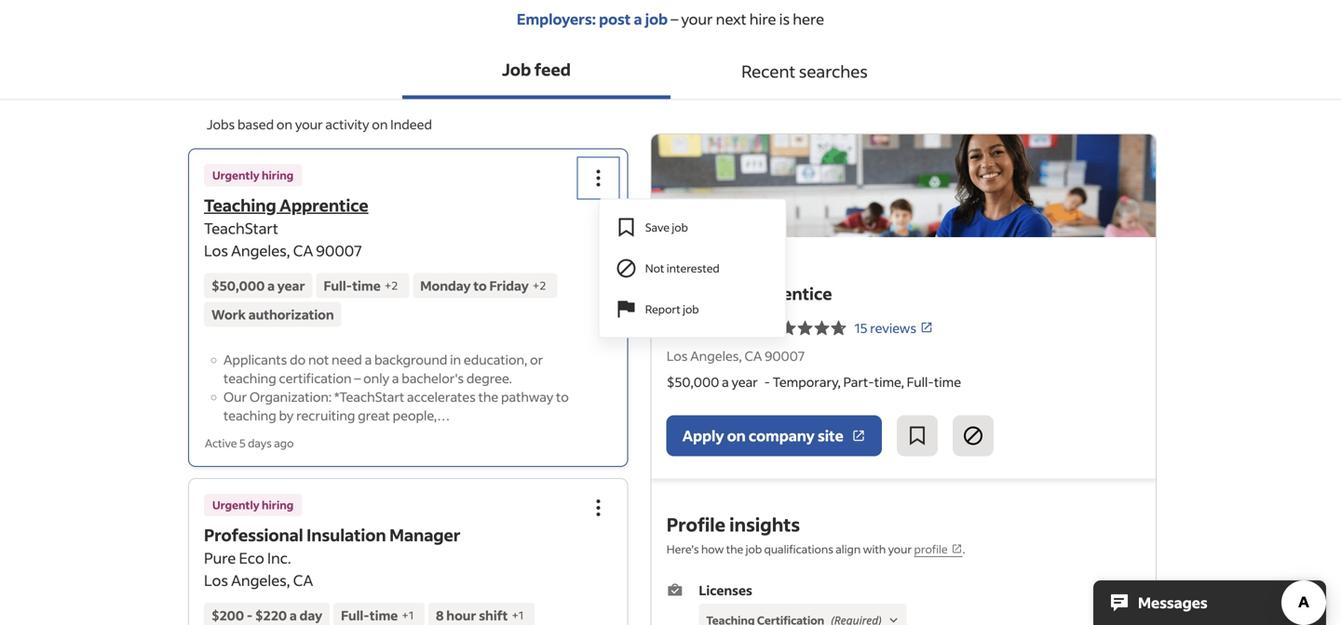 Task type: vqa. For each thing, say whether or not it's contained in the screenshot.
alert,
no



Task type: locate. For each thing, give the bounding box(es) containing it.
0 vertical spatial to
[[473, 278, 487, 294]]

2 inside monday to friday + 2
[[540, 279, 546, 293]]

los inside teachstart los angeles, ca 90007
[[204, 241, 228, 260]]

full-time + 2
[[324, 278, 398, 294]]

here's how the job qualifications align with your
[[667, 543, 914, 557]]

2 vertical spatial angeles,
[[231, 571, 290, 591]]

$50,000 a year - temporary, part-time, full-time
[[667, 374, 961, 391]]

to right pathway
[[556, 389, 569, 406]]

job
[[502, 59, 531, 80]]

0 horizontal spatial 90007
[[316, 241, 362, 260]]

full- right time,
[[907, 374, 934, 391]]

0 horizontal spatial apprentice
[[280, 195, 369, 216]]

0 vertical spatial time
[[352, 278, 381, 294]]

a
[[634, 9, 642, 28], [267, 278, 275, 294], [365, 352, 372, 368], [392, 370, 399, 387], [722, 374, 729, 391], [290, 608, 297, 625]]

urgently hiring up professional
[[212, 498, 294, 513]]

0 horizontal spatial 2
[[392, 279, 398, 293]]

1 right shift
[[519, 609, 524, 623]]

1 1 from the left
[[409, 609, 414, 623]]

interested
[[667, 261, 720, 276]]

hiring up professional
[[262, 498, 294, 513]]

2 1 from the left
[[519, 609, 524, 623]]

5
[[239, 436, 246, 451]]

0 vertical spatial urgently hiring
[[212, 168, 294, 183]]

0 vertical spatial ca
[[293, 241, 313, 260]]

the
[[478, 389, 499, 406], [726, 543, 744, 557]]

2 vertical spatial los
[[204, 571, 228, 591]]

0 vertical spatial los
[[204, 241, 228, 260]]

-
[[764, 374, 770, 391], [247, 608, 253, 625]]

a down 'los angeles, ca 90007'
[[722, 374, 729, 391]]

0 vertical spatial $50,000
[[211, 278, 265, 294]]

1 horizontal spatial $50,000
[[667, 374, 719, 391]]

2 horizontal spatial on
[[727, 427, 746, 446]]

los inside "pure eco inc. los angeles, ca"
[[204, 571, 228, 591]]

angeles, inside "pure eco inc. los angeles, ca"
[[231, 571, 290, 591]]

1 vertical spatial to
[[556, 389, 569, 406]]

0 vertical spatial teaching
[[224, 370, 276, 387]]

time up need
[[352, 278, 381, 294]]

2 urgently from the top
[[212, 498, 259, 513]]

your left activity
[[295, 116, 323, 133]]

recent searches button
[[671, 43, 939, 99]]

4.8 out of 5 stars. link to 15 company reviews (opens in a new tab) image
[[763, 317, 847, 339]]

post
[[599, 9, 631, 28]]

jobs based on your activity on indeed
[[207, 116, 432, 133]]

1 vertical spatial urgently
[[212, 498, 259, 513]]

1 inside the 8 hour shift + 1
[[519, 609, 524, 623]]

full-
[[324, 278, 352, 294], [907, 374, 934, 391], [341, 608, 370, 625]]

1 urgently from the top
[[212, 168, 259, 183]]

1 vertical spatial -
[[247, 608, 253, 625]]

0 vertical spatial –
[[668, 9, 681, 28]]

0 horizontal spatial teaching apprentice
[[204, 195, 369, 216]]

2 vertical spatial full-
[[341, 608, 370, 625]]

full- for professional insulation manager
[[341, 608, 370, 625]]

1 hiring from the top
[[262, 168, 294, 183]]

full- right day
[[341, 608, 370, 625]]

teaching up teachstart on the top
[[204, 195, 276, 216]]

full- up authorization
[[324, 278, 352, 294]]

searches
[[799, 61, 868, 82]]

1 vertical spatial –
[[354, 370, 361, 387]]

urgently up professional
[[212, 498, 259, 513]]

on right apply
[[727, 427, 746, 446]]

on inside apply on company site popup button
[[727, 427, 746, 446]]

great
[[358, 408, 390, 424]]

2 horizontal spatial your
[[888, 543, 912, 557]]

1 vertical spatial your
[[295, 116, 323, 133]]

los down teachstart on the top
[[204, 241, 228, 260]]

- left temporary,
[[764, 374, 770, 391]]

0 horizontal spatial teaching
[[204, 195, 276, 216]]

90007 up full-time + 2
[[316, 241, 362, 260]]

1 vertical spatial teaching
[[224, 408, 276, 424]]

people,…
[[393, 408, 450, 424]]

ca inside "pure eco inc. los angeles, ca"
[[293, 571, 313, 591]]

0 horizontal spatial –
[[354, 370, 361, 387]]

los down pure
[[204, 571, 228, 591]]

1 horizontal spatial teaching
[[667, 283, 739, 305]]

0 vertical spatial urgently
[[212, 168, 259, 183]]

ca
[[293, 241, 313, 260], [745, 348, 762, 365], [293, 571, 313, 591]]

+ inside full-time + 2
[[384, 279, 392, 293]]

2 vertical spatial your
[[888, 543, 912, 557]]

0 vertical spatial hiring
[[262, 168, 294, 183]]

0 horizontal spatial your
[[295, 116, 323, 133]]

0 horizontal spatial $50,000
[[211, 278, 265, 294]]

with
[[863, 543, 886, 557]]

1 vertical spatial urgently hiring
[[212, 498, 294, 513]]

teaching apprentice down interested
[[667, 283, 832, 305]]

on right based at the left of the page
[[277, 116, 292, 133]]

to
[[473, 278, 487, 294], [556, 389, 569, 406]]

90007 up temporary,
[[765, 348, 805, 365]]

2 2 from the left
[[540, 279, 546, 293]]

$50,000 down 'los angeles, ca 90007'
[[667, 374, 719, 391]]

our
[[224, 389, 247, 406]]

1 vertical spatial teaching
[[667, 283, 739, 305]]

job feed button
[[402, 43, 671, 99]]

year up authorization
[[277, 278, 305, 294]]

1 horizontal spatial to
[[556, 389, 569, 406]]

a up work authorization
[[267, 278, 275, 294]]

1 2 from the left
[[392, 279, 398, 293]]

save this job image
[[906, 425, 928, 448]]

teaching
[[224, 370, 276, 387], [224, 408, 276, 424]]

save job
[[645, 220, 688, 235]]

organization:
[[250, 389, 332, 406]]

profile
[[667, 513, 726, 537]]

1
[[409, 609, 414, 623], [519, 609, 524, 623]]

teaching apprentice up teachstart los angeles, ca 90007
[[204, 195, 369, 216]]

teaching down our
[[224, 408, 276, 424]]

your right with
[[888, 543, 912, 557]]

ca down 'teaching apprentice' button
[[293, 241, 313, 260]]

0 vertical spatial angeles,
[[231, 241, 290, 260]]

your
[[681, 9, 713, 28], [295, 116, 323, 133], [888, 543, 912, 557]]

+ inside monday to friday + 2
[[533, 279, 540, 293]]

company
[[749, 427, 815, 446]]

hiring up 'teaching apprentice' button
[[262, 168, 294, 183]]

ca up $50,000 a year - temporary, part-time, full-time
[[745, 348, 762, 365]]

job
[[645, 9, 668, 28], [672, 220, 688, 235], [683, 302, 699, 317], [746, 543, 762, 557]]

teachstart logo image
[[652, 135, 1156, 237], [667, 220, 723, 276]]

0 vertical spatial teaching
[[204, 195, 276, 216]]

urgently
[[212, 168, 259, 183], [212, 498, 259, 513]]

time right time,
[[934, 374, 961, 391]]

+ right shift
[[512, 609, 519, 623]]

apprentice up the 4.8 out of 5 stars. link to 15 company reviews (opens in a new tab) "image"
[[743, 283, 832, 305]]

monday to friday + 2
[[420, 278, 546, 294]]

1 horizontal spatial 2
[[540, 279, 546, 293]]

1 horizontal spatial the
[[726, 543, 744, 557]]

$50,000 up work
[[211, 278, 265, 294]]

teaching down interested
[[667, 283, 739, 305]]

urgently for professional insulation manager
[[212, 498, 259, 513]]

monday
[[420, 278, 471, 294]]

+
[[384, 279, 392, 293], [533, 279, 540, 293], [402, 609, 409, 623], [512, 609, 519, 623]]

eco
[[239, 549, 264, 568]]

0 vertical spatial full-
[[324, 278, 352, 294]]

to left friday
[[473, 278, 487, 294]]

0 horizontal spatial year
[[277, 278, 305, 294]]

0 vertical spatial teaching apprentice
[[204, 195, 369, 216]]

1 vertical spatial teaching apprentice
[[667, 283, 832, 305]]

ca up day
[[293, 571, 313, 591]]

2 vertical spatial ca
[[293, 571, 313, 591]]

2 right friday
[[540, 279, 546, 293]]

1 inside full-time + 1
[[409, 609, 414, 623]]

urgently down jobs
[[212, 168, 259, 183]]

$50,000 for $50,000 a year
[[211, 278, 265, 294]]

1 vertical spatial apprentice
[[743, 283, 832, 305]]

report
[[645, 302, 681, 317]]

year for $50,000 a year
[[277, 278, 305, 294]]

1 urgently hiring from the top
[[212, 168, 294, 183]]

messages button
[[1094, 581, 1326, 626]]

angeles, inside teachstart los angeles, ca 90007
[[231, 241, 290, 260]]

the right how
[[726, 543, 744, 557]]

not
[[308, 352, 329, 368]]

2 left monday
[[392, 279, 398, 293]]

angeles, down the eco
[[231, 571, 290, 591]]

on
[[277, 116, 292, 133], [372, 116, 388, 133], [727, 427, 746, 446]]

2 vertical spatial time
[[370, 608, 398, 625]]

year
[[277, 278, 305, 294], [732, 374, 758, 391]]

0 vertical spatial 90007
[[316, 241, 362, 260]]

teaching apprentice button
[[204, 195, 369, 216]]

0 vertical spatial year
[[277, 278, 305, 294]]

.
[[963, 543, 965, 557]]

not interested image
[[962, 425, 984, 448]]

apprentice up teachstart los angeles, ca 90007
[[280, 195, 369, 216]]

urgently hiring up 'teaching apprentice' button
[[212, 168, 294, 183]]

- left $220
[[247, 608, 253, 625]]

1 vertical spatial $50,000
[[667, 374, 719, 391]]

1 horizontal spatial your
[[681, 9, 713, 28]]

apply on company site
[[682, 427, 844, 446]]

1 horizontal spatial year
[[732, 374, 758, 391]]

0 horizontal spatial the
[[478, 389, 499, 406]]

part-
[[843, 374, 875, 391]]

degree.
[[467, 370, 512, 387]]

indeed
[[390, 116, 432, 133]]

1 vertical spatial 90007
[[765, 348, 805, 365]]

tab list
[[0, 43, 1341, 100]]

– left only on the bottom of the page
[[354, 370, 361, 387]]

reviews
[[870, 320, 917, 336]]

0 horizontal spatial to
[[473, 278, 487, 294]]

professional insulation manager button
[[204, 525, 461, 546]]

– left next
[[668, 9, 681, 28]]

1 vertical spatial hiring
[[262, 498, 294, 513]]

to inside the "applicants do not need a background in education, or teaching certification – only a bachelor's degree. our organization: *teachstart accelerates the pathway to teaching by recruiting great people,…"
[[556, 389, 569, 406]]

time
[[352, 278, 381, 294], [934, 374, 961, 391], [370, 608, 398, 625]]

based
[[238, 116, 274, 133]]

time for teaching apprentice
[[352, 278, 381, 294]]

missing qualification image
[[885, 613, 902, 626]]

0 vertical spatial the
[[478, 389, 499, 406]]

1 left 8
[[409, 609, 414, 623]]

on left indeed on the top of the page
[[372, 116, 388, 133]]

angeles, down teachstart on the top
[[231, 241, 290, 260]]

2 hiring from the top
[[262, 498, 294, 513]]

1 horizontal spatial 1
[[519, 609, 524, 623]]

shift
[[479, 608, 508, 625]]

+ left monday
[[384, 279, 392, 293]]

teaching apprentice group
[[578, 158, 787, 339]]

jobs
[[207, 116, 235, 133]]

year down 'los angeles, ca 90007'
[[732, 374, 758, 391]]

report job button
[[601, 289, 785, 330]]

professional
[[204, 525, 303, 546]]

full- for teaching apprentice
[[324, 278, 352, 294]]

0 horizontal spatial 1
[[409, 609, 414, 623]]

teaching down applicants
[[224, 370, 276, 387]]

+ right friday
[[533, 279, 540, 293]]

your left next
[[681, 9, 713, 28]]

1 vertical spatial year
[[732, 374, 758, 391]]

urgently hiring for teaching
[[212, 168, 294, 183]]

0 vertical spatial -
[[764, 374, 770, 391]]

the down degree.
[[478, 389, 499, 406]]

los down 'report job'
[[667, 348, 688, 365]]

*teachstart
[[334, 389, 404, 406]]

2 urgently hiring from the top
[[212, 498, 294, 513]]

employers:
[[517, 9, 596, 28]]

1 horizontal spatial –
[[668, 9, 681, 28]]

1 horizontal spatial 90007
[[765, 348, 805, 365]]

–
[[668, 9, 681, 28], [354, 370, 361, 387]]

next
[[716, 9, 747, 28]]

+ left 8
[[402, 609, 409, 623]]

angeles, down the report job button
[[690, 348, 742, 365]]

manager
[[389, 525, 461, 546]]

teaching apprentice
[[204, 195, 369, 216], [667, 283, 832, 305]]

recruiting
[[296, 408, 355, 424]]

1 horizontal spatial apprentice
[[743, 283, 832, 305]]

time left 8
[[370, 608, 398, 625]]



Task type: describe. For each thing, give the bounding box(es) containing it.
$200 - $220 a day
[[211, 608, 322, 625]]

job right save
[[672, 220, 688, 235]]

work
[[211, 306, 246, 323]]

here's
[[667, 543, 699, 557]]

job down insights
[[746, 543, 762, 557]]

1 vertical spatial full-
[[907, 374, 934, 391]]

urgently for teaching apprentice
[[212, 168, 259, 183]]

teachstart los angeles, ca 90007
[[204, 219, 362, 260]]

year for $50,000 a year - temporary, part-time, full-time
[[732, 374, 758, 391]]

work authorization
[[211, 306, 334, 323]]

time for professional insulation manager
[[370, 608, 398, 625]]

1 vertical spatial time
[[934, 374, 961, 391]]

day
[[300, 608, 322, 625]]

profile
[[914, 543, 948, 557]]

0 vertical spatial apprentice
[[280, 195, 369, 216]]

1 teaching from the top
[[224, 370, 276, 387]]

15
[[855, 320, 868, 336]]

do
[[290, 352, 306, 368]]

job actions menu is collapsed image
[[587, 497, 610, 520]]

a left day
[[290, 608, 297, 625]]

8 hour shift + 1
[[436, 608, 524, 625]]

applicants
[[224, 352, 287, 368]]

90007 inside teachstart los angeles, ca 90007
[[316, 241, 362, 260]]

insights
[[729, 513, 800, 537]]

inc.
[[267, 549, 291, 568]]

$220
[[255, 608, 287, 625]]

$50,000 a year
[[211, 278, 305, 294]]

temporary,
[[773, 374, 841, 391]]

job actions image
[[587, 167, 610, 190]]

not interested button
[[601, 248, 785, 289]]

– inside the "applicants do not need a background in education, or teaching certification – only a bachelor's degree. our organization: *teachstart accelerates the pathway to teaching by recruiting great people,…"
[[354, 370, 361, 387]]

job right report
[[683, 302, 699, 317]]

profile insights
[[667, 513, 800, 537]]

pathway
[[501, 389, 554, 406]]

0 horizontal spatial -
[[247, 608, 253, 625]]

15 reviews
[[855, 320, 917, 336]]

1 vertical spatial angeles,
[[690, 348, 742, 365]]

a right post
[[634, 9, 642, 28]]

messages
[[1138, 594, 1208, 613]]

accelerates
[[407, 389, 476, 406]]

employers: post a job
[[517, 9, 668, 28]]

licenses
[[699, 583, 752, 599]]

+ inside full-time + 1
[[402, 609, 409, 623]]

recent searches
[[742, 61, 868, 82]]

insulation
[[307, 525, 386, 546]]

recent
[[742, 61, 796, 82]]

job right post
[[645, 9, 668, 28]]

a up only on the bottom of the page
[[365, 352, 372, 368]]

bachelor's
[[402, 370, 464, 387]]

professional insulation manager
[[204, 525, 461, 546]]

job feed
[[502, 59, 571, 80]]

active
[[205, 436, 237, 451]]

pure
[[204, 549, 236, 568]]

teachstart
[[204, 219, 278, 238]]

or
[[530, 352, 543, 368]]

your next hire is here
[[681, 9, 824, 28]]

align
[[836, 543, 861, 557]]

15 reviews link
[[855, 320, 933, 336]]

education,
[[464, 352, 527, 368]]

ago
[[274, 436, 294, 451]]

in
[[450, 352, 461, 368]]

employers: post a job link
[[517, 9, 668, 28]]

days
[[248, 436, 272, 451]]

not
[[645, 261, 664, 276]]

need
[[332, 352, 362, 368]]

not interested
[[645, 261, 720, 276]]

hiring for professional
[[262, 498, 294, 513]]

1 vertical spatial los
[[667, 348, 688, 365]]

los angeles, ca 90007
[[667, 348, 805, 365]]

qualifications
[[764, 543, 834, 557]]

1 horizontal spatial -
[[764, 374, 770, 391]]

full-time + 1
[[341, 608, 414, 625]]

$50,000 for $50,000 a year - temporary, part-time, full-time
[[667, 374, 719, 391]]

apply on company site button
[[667, 416, 882, 457]]

apply
[[682, 427, 724, 446]]

save job button
[[601, 207, 785, 248]]

activity
[[325, 116, 369, 133]]

applicants do not need a background in education, or teaching certification – only a bachelor's degree. our organization: *teachstart accelerates the pathway to teaching by recruiting great people,…
[[224, 352, 569, 424]]

urgently hiring for professional
[[212, 498, 294, 513]]

profile link
[[914, 543, 963, 558]]

background
[[374, 352, 447, 368]]

tab list containing job feed
[[0, 43, 1341, 100]]

the inside the "applicants do not need a background in education, or teaching certification – only a bachelor's degree. our organization: *teachstart accelerates the pathway to teaching by recruiting great people,…"
[[478, 389, 499, 406]]

1 horizontal spatial teaching apprentice
[[667, 283, 832, 305]]

certification
[[279, 370, 352, 387]]

how
[[701, 543, 724, 557]]

here
[[793, 9, 824, 28]]

site
[[818, 427, 844, 446]]

ca inside teachstart los angeles, ca 90007
[[293, 241, 313, 260]]

only
[[363, 370, 389, 387]]

hiring for teaching
[[262, 168, 294, 183]]

2 inside full-time + 2
[[392, 279, 398, 293]]

1 horizontal spatial on
[[372, 116, 388, 133]]

save
[[645, 220, 670, 235]]

8
[[436, 608, 444, 625]]

hire
[[750, 9, 776, 28]]

1 vertical spatial ca
[[745, 348, 762, 365]]

authorization
[[248, 306, 334, 323]]

a right only on the bottom of the page
[[392, 370, 399, 387]]

friday
[[489, 278, 529, 294]]

0 vertical spatial your
[[681, 9, 713, 28]]

1 vertical spatial the
[[726, 543, 744, 557]]

report job
[[645, 302, 699, 317]]

$200
[[211, 608, 244, 625]]

2 teaching from the top
[[224, 408, 276, 424]]

0 horizontal spatial on
[[277, 116, 292, 133]]

pure eco inc. los angeles, ca
[[204, 549, 313, 591]]

+ inside the 8 hour shift + 1
[[512, 609, 519, 623]]



